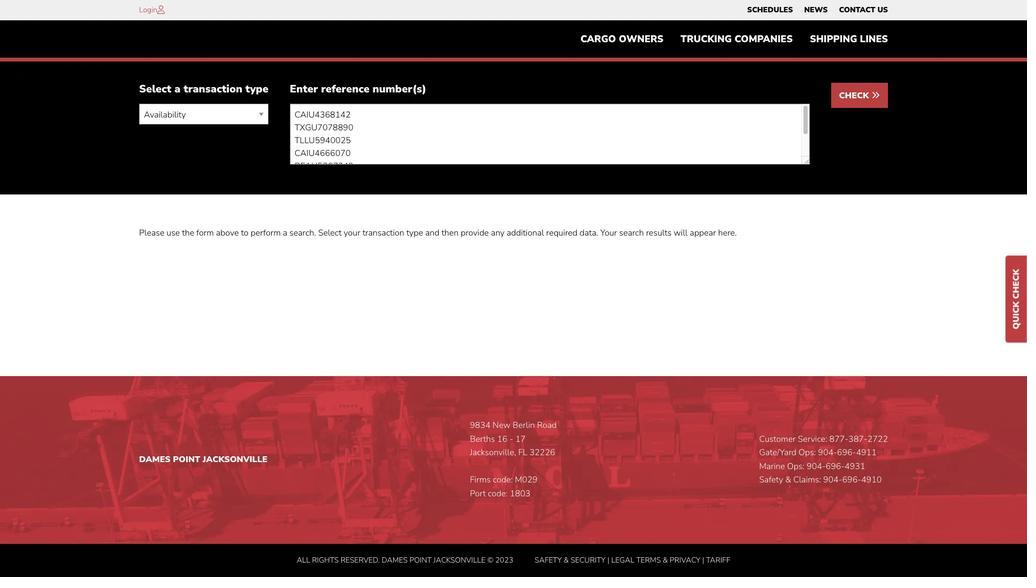 Task type: describe. For each thing, give the bounding box(es) containing it.
rights
[[312, 556, 339, 566]]

2 vertical spatial 904-
[[823, 475, 842, 487]]

all
[[297, 556, 310, 566]]

quick check
[[1011, 270, 1023, 330]]

all rights reserved. dames point jacksonville © 2023
[[297, 556, 513, 566]]

to
[[241, 228, 249, 239]]

select a transaction type
[[139, 82, 269, 97]]

m029
[[515, 475, 538, 487]]

marine
[[759, 461, 785, 473]]

security
[[571, 556, 606, 566]]

please use the form above to perform a search. select your transaction type and then provide any additional required data. your search results will appear here.
[[139, 228, 737, 239]]

will
[[674, 228, 688, 239]]

required
[[546, 228, 578, 239]]

cargo owners link
[[572, 28, 672, 50]]

and
[[425, 228, 440, 239]]

32226
[[530, 447, 555, 459]]

schedules
[[747, 5, 793, 15]]

tariff link
[[706, 556, 731, 566]]

any
[[491, 228, 505, 239]]

results
[[646, 228, 672, 239]]

quick
[[1011, 302, 1023, 330]]

1 vertical spatial point
[[410, 556, 432, 566]]

trucking companies
[[681, 33, 793, 46]]

road
[[537, 420, 557, 432]]

please
[[139, 228, 164, 239]]

0 vertical spatial type
[[245, 82, 269, 97]]

contact us link
[[839, 3, 888, 18]]

additional
[[507, 228, 544, 239]]

9834 new berlin road berths 16 - 17 jacksonville, fl 32226
[[470, 420, 557, 459]]

data.
[[580, 228, 598, 239]]

your
[[601, 228, 617, 239]]

legal
[[611, 556, 635, 566]]

customer service: 877-387-2722 gate/yard ops: 904-696-4911 marine ops: 904-696-4931 safety & claims: 904-696-4910
[[759, 434, 888, 487]]

1 | from the left
[[608, 556, 610, 566]]

owners
[[619, 33, 664, 46]]

fl
[[518, 447, 528, 459]]

shipping lines
[[810, 33, 888, 46]]

17
[[516, 434, 526, 446]]

2722
[[868, 434, 888, 446]]

user image
[[157, 5, 165, 14]]

use
[[167, 228, 180, 239]]

dames point jacksonville
[[139, 454, 268, 466]]

lines
[[860, 33, 888, 46]]

reference
[[321, 82, 370, 97]]

4910
[[861, 475, 882, 487]]

terms
[[636, 556, 661, 566]]

16
[[497, 434, 508, 446]]

companies
[[735, 33, 793, 46]]

quick check link
[[1006, 256, 1027, 343]]

search
[[619, 228, 644, 239]]

safety & security | legal terms & privacy | tariff
[[535, 556, 731, 566]]

appear
[[690, 228, 716, 239]]

firms code:  m029 port code:  1803
[[470, 475, 538, 500]]

berths
[[470, 434, 495, 446]]

us
[[878, 5, 888, 15]]

0 vertical spatial transaction
[[184, 82, 242, 97]]

search.
[[290, 228, 316, 239]]

enter reference number(s)
[[290, 82, 427, 97]]

menu bar containing schedules
[[742, 3, 894, 18]]

legal terms & privacy link
[[611, 556, 701, 566]]

0 horizontal spatial &
[[564, 556, 569, 566]]

login link
[[139, 5, 157, 15]]

safety inside customer service: 877-387-2722 gate/yard ops: 904-696-4911 marine ops: 904-696-4931 safety & claims: 904-696-4910
[[759, 475, 783, 487]]

check inside check "button"
[[839, 90, 872, 102]]

customer
[[759, 434, 796, 446]]

2023
[[495, 556, 513, 566]]

1 vertical spatial type
[[406, 228, 423, 239]]

claims:
[[794, 475, 821, 487]]

Enter reference number(s) text field
[[290, 104, 810, 165]]

0 vertical spatial 904-
[[818, 447, 837, 459]]

login
[[139, 5, 157, 15]]

1 vertical spatial 696-
[[826, 461, 845, 473]]

schedules link
[[747, 3, 793, 18]]

contact us
[[839, 5, 888, 15]]

service:
[[798, 434, 828, 446]]

1 horizontal spatial jacksonville
[[434, 556, 486, 566]]

1 horizontal spatial &
[[663, 556, 668, 566]]

check button
[[831, 83, 888, 108]]

provide
[[461, 228, 489, 239]]

0 vertical spatial ops:
[[799, 447, 816, 459]]

0 vertical spatial a
[[174, 82, 181, 97]]

1803
[[510, 489, 531, 500]]

form
[[196, 228, 214, 239]]



Task type: locate. For each thing, give the bounding box(es) containing it.
reserved.
[[341, 556, 380, 566]]

0 horizontal spatial point
[[173, 454, 200, 466]]

& inside customer service: 877-387-2722 gate/yard ops: 904-696-4911 marine ops: 904-696-4931 safety & claims: 904-696-4910
[[786, 475, 791, 487]]

4931
[[845, 461, 865, 473]]

news link
[[804, 3, 828, 18]]

your
[[344, 228, 360, 239]]

here.
[[718, 228, 737, 239]]

shipping
[[810, 33, 857, 46]]

1 vertical spatial select
[[318, 228, 342, 239]]

& left claims:
[[786, 475, 791, 487]]

9834
[[470, 420, 491, 432]]

1 horizontal spatial type
[[406, 228, 423, 239]]

1 horizontal spatial select
[[318, 228, 342, 239]]

contact
[[839, 5, 876, 15]]

0 horizontal spatial transaction
[[184, 82, 242, 97]]

0 horizontal spatial type
[[245, 82, 269, 97]]

0 horizontal spatial check
[[839, 90, 872, 102]]

2 vertical spatial 696-
[[842, 475, 861, 487]]

trucking companies link
[[672, 28, 802, 50]]

2 horizontal spatial &
[[786, 475, 791, 487]]

berlin
[[513, 420, 535, 432]]

0 vertical spatial dames
[[139, 454, 171, 466]]

ops:
[[799, 447, 816, 459], [787, 461, 805, 473]]

1 vertical spatial jacksonville
[[434, 556, 486, 566]]

menu bar up shipping
[[742, 3, 894, 18]]

1 horizontal spatial safety
[[759, 475, 783, 487]]

387-
[[849, 434, 868, 446]]

code: up 1803
[[493, 475, 513, 487]]

privacy
[[670, 556, 701, 566]]

1 horizontal spatial |
[[703, 556, 704, 566]]

safety left the security
[[535, 556, 562, 566]]

jacksonville
[[203, 454, 268, 466], [434, 556, 486, 566]]

then
[[442, 228, 459, 239]]

904-
[[818, 447, 837, 459], [807, 461, 826, 473], [823, 475, 842, 487]]

enter
[[290, 82, 318, 97]]

904- down 877- on the right bottom of page
[[818, 447, 837, 459]]

code:
[[493, 475, 513, 487], [488, 489, 508, 500]]

0 vertical spatial 696-
[[837, 447, 856, 459]]

&
[[786, 475, 791, 487], [564, 556, 569, 566], [663, 556, 668, 566]]

904- right claims:
[[823, 475, 842, 487]]

1 vertical spatial menu bar
[[572, 28, 897, 50]]

1 horizontal spatial transaction
[[363, 228, 404, 239]]

safety
[[759, 475, 783, 487], [535, 556, 562, 566]]

904- up claims:
[[807, 461, 826, 473]]

safety down "marine"
[[759, 475, 783, 487]]

0 vertical spatial jacksonville
[[203, 454, 268, 466]]

1 vertical spatial a
[[283, 228, 287, 239]]

-
[[510, 434, 513, 446]]

footer containing 9834 new berlin road
[[0, 377, 1027, 578]]

0 vertical spatial safety
[[759, 475, 783, 487]]

0 vertical spatial check
[[839, 90, 872, 102]]

1 horizontal spatial check
[[1011, 270, 1023, 299]]

new
[[493, 420, 511, 432]]

menu bar containing cargo owners
[[572, 28, 897, 50]]

|
[[608, 556, 610, 566], [703, 556, 704, 566]]

1 horizontal spatial a
[[283, 228, 287, 239]]

number(s)
[[373, 82, 427, 97]]

firms
[[470, 475, 491, 487]]

footer
[[0, 377, 1027, 578]]

cargo owners
[[581, 33, 664, 46]]

tariff
[[706, 556, 731, 566]]

1 vertical spatial transaction
[[363, 228, 404, 239]]

news
[[804, 5, 828, 15]]

menu bar
[[742, 3, 894, 18], [572, 28, 897, 50]]

the
[[182, 228, 194, 239]]

dames
[[139, 454, 171, 466], [382, 556, 408, 566]]

2 | from the left
[[703, 556, 704, 566]]

1 vertical spatial check
[[1011, 270, 1023, 299]]

check inside quick check link
[[1011, 270, 1023, 299]]

shipping lines link
[[802, 28, 897, 50]]

ops: down 'service:'
[[799, 447, 816, 459]]

877-
[[830, 434, 849, 446]]

& right terms
[[663, 556, 668, 566]]

1 vertical spatial safety
[[535, 556, 562, 566]]

gate/yard
[[759, 447, 797, 459]]

| left legal
[[608, 556, 610, 566]]

0 vertical spatial point
[[173, 454, 200, 466]]

safety & security link
[[535, 556, 606, 566]]

1 vertical spatial dames
[[382, 556, 408, 566]]

0 horizontal spatial a
[[174, 82, 181, 97]]

perform
[[251, 228, 281, 239]]

type left 'and'
[[406, 228, 423, 239]]

| left tariff
[[703, 556, 704, 566]]

above
[[216, 228, 239, 239]]

0 vertical spatial select
[[139, 82, 171, 97]]

& left the security
[[564, 556, 569, 566]]

0 horizontal spatial select
[[139, 82, 171, 97]]

ops: up claims:
[[787, 461, 805, 473]]

0 horizontal spatial safety
[[535, 556, 562, 566]]

type left enter
[[245, 82, 269, 97]]

cargo
[[581, 33, 616, 46]]

0 vertical spatial menu bar
[[742, 3, 894, 18]]

1 vertical spatial code:
[[488, 489, 508, 500]]

1 vertical spatial 904-
[[807, 461, 826, 473]]

select
[[139, 82, 171, 97], [318, 228, 342, 239]]

1 horizontal spatial point
[[410, 556, 432, 566]]

1 vertical spatial ops:
[[787, 461, 805, 473]]

0 horizontal spatial jacksonville
[[203, 454, 268, 466]]

©
[[487, 556, 494, 566]]

point
[[173, 454, 200, 466], [410, 556, 432, 566]]

code: right port
[[488, 489, 508, 500]]

4911
[[856, 447, 877, 459]]

angle double right image
[[872, 91, 880, 100]]

0 vertical spatial code:
[[493, 475, 513, 487]]

jacksonville,
[[470, 447, 516, 459]]

0 horizontal spatial dames
[[139, 454, 171, 466]]

0 horizontal spatial |
[[608, 556, 610, 566]]

1 horizontal spatial dames
[[382, 556, 408, 566]]

trucking
[[681, 33, 732, 46]]

menu bar down "schedules" 'link'
[[572, 28, 897, 50]]

type
[[245, 82, 269, 97], [406, 228, 423, 239]]

696-
[[837, 447, 856, 459], [826, 461, 845, 473], [842, 475, 861, 487]]

port
[[470, 489, 486, 500]]



Task type: vqa. For each thing, say whether or not it's contained in the screenshot.
firms code:  m029
no



